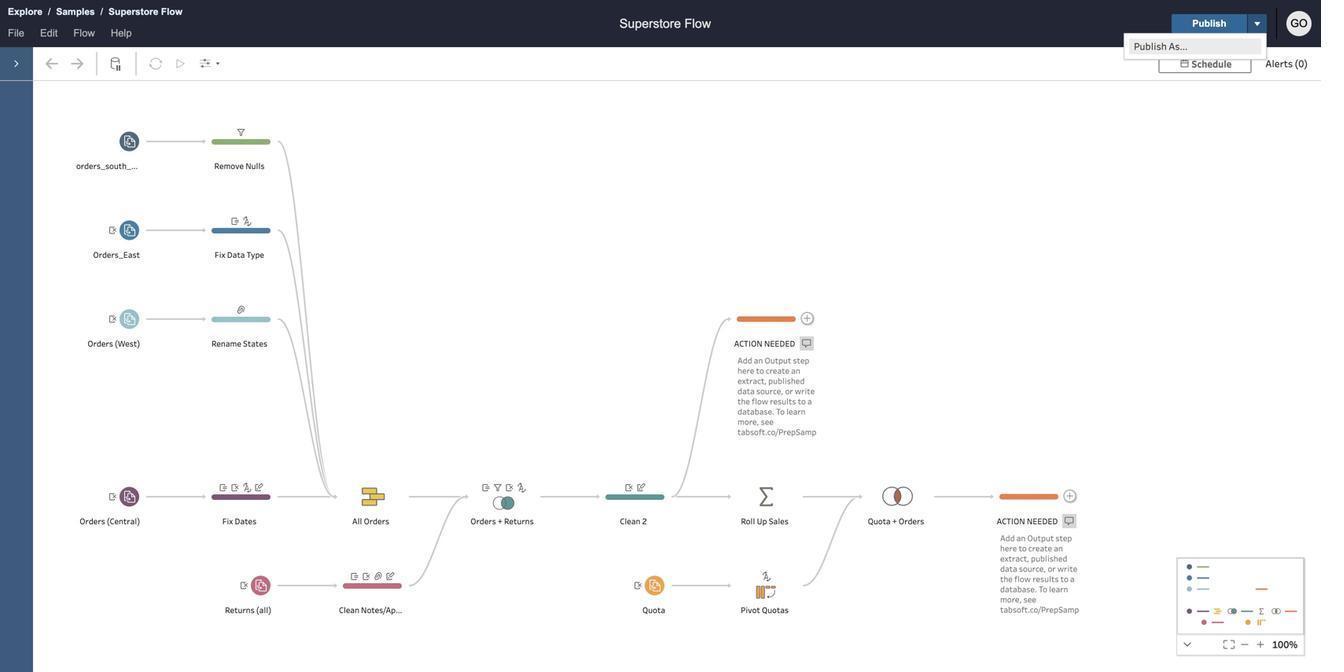 Task type: describe. For each thing, give the bounding box(es) containing it.
1 vertical spatial step
[[1056, 533, 1072, 544]]

explore / samples / superstore flow
[[8, 6, 183, 17]]

0 vertical spatial a
[[808, 396, 812, 407]]

orders (west)
[[88, 338, 140, 349]]

orders for orders (west)
[[88, 338, 113, 349]]

1 horizontal spatial database.
[[1000, 584, 1037, 595]]

1 vertical spatial the
[[1000, 574, 1013, 585]]

1 horizontal spatial action needed
[[997, 516, 1058, 527]]

0 horizontal spatial flow
[[752, 396, 768, 407]]

fix data type
[[215, 249, 264, 260]]

0 horizontal spatial published
[[769, 376, 805, 387]]

0 vertical spatial output
[[765, 355, 791, 366]]

roll up sales
[[741, 516, 789, 527]]

go
[[1291, 17, 1308, 29]]

0 vertical spatial here
[[738, 365, 754, 376]]

samples
[[56, 6, 95, 17]]

1 horizontal spatial returns
[[504, 516, 534, 527]]

1 horizontal spatial source,
[[1019, 564, 1046, 575]]

sales
[[769, 516, 789, 527]]

up
[[757, 516, 767, 527]]

all
[[352, 516, 362, 527]]

0 vertical spatial create
[[766, 365, 790, 376]]

roll
[[741, 516, 755, 527]]

1 horizontal spatial tabsoft.co/prepsamp
[[1000, 604, 1079, 615]]

clean for clean notes/approver
[[339, 605, 359, 616]]

orders for orders (central)
[[80, 516, 105, 527]]

(central)
[[107, 516, 140, 527]]

schedule
[[1192, 57, 1232, 70]]

all orders
[[352, 516, 389, 527]]

1 horizontal spatial here
[[1000, 543, 1017, 554]]

1 horizontal spatial see
[[1024, 594, 1036, 605]]

type
[[247, 249, 264, 260]]

0 horizontal spatial returns
[[225, 605, 255, 616]]

0 vertical spatial see
[[761, 416, 774, 427]]

0 horizontal spatial learn
[[787, 406, 806, 417]]

0 horizontal spatial add an output step here to create an extract, published data source, or write the flow results to a database. to learn more, see tabsoft.co/prepsamp
[[738, 355, 817, 438]]

explore
[[8, 6, 42, 17]]

0 horizontal spatial needed
[[764, 338, 795, 349]]

quotas
[[762, 605, 789, 616]]

1 horizontal spatial output
[[1028, 533, 1054, 544]]

file button
[[0, 24, 32, 47]]

orders_south_2015
[[76, 160, 150, 171]]

0 horizontal spatial source,
[[756, 386, 784, 397]]

orders_east
[[93, 249, 140, 260]]

0 horizontal spatial step
[[793, 355, 810, 366]]

1 horizontal spatial published
[[1031, 553, 1068, 564]]

1 vertical spatial to
[[1039, 584, 1048, 595]]

rename states
[[212, 338, 267, 349]]

orders (central)
[[80, 516, 140, 527]]

1 horizontal spatial superstore
[[620, 17, 681, 31]]

help
[[111, 27, 132, 39]]

edit button
[[32, 24, 66, 47]]

0 vertical spatial add
[[738, 355, 752, 366]]

clean notes/approver
[[339, 605, 420, 616]]

clean 2
[[620, 516, 647, 527]]

superstore flow link
[[108, 4, 183, 20]]

1 vertical spatial results
[[1033, 574, 1059, 585]]

flow button
[[66, 24, 103, 47]]

1 horizontal spatial write
[[1058, 564, 1078, 575]]

help button
[[103, 24, 140, 47]]

1 horizontal spatial add an output step here to create an extract, published data source, or write the flow results to a database. to learn more, see tabsoft.co/prepsamp
[[1000, 533, 1079, 615]]

1 vertical spatial data
[[1000, 564, 1017, 575]]

1 horizontal spatial or
[[1048, 564, 1056, 575]]

1 horizontal spatial flow
[[161, 6, 183, 17]]

explore link
[[7, 4, 43, 20]]

0 vertical spatial action
[[734, 338, 763, 349]]

fix for fix dates
[[222, 516, 233, 527]]

1 horizontal spatial action
[[997, 516, 1025, 527]]

remove
[[214, 160, 244, 171]]

1 horizontal spatial needed
[[1027, 516, 1058, 527]]

nulls
[[246, 160, 265, 171]]

orders + returns
[[471, 516, 534, 527]]

0 horizontal spatial write
[[795, 386, 815, 397]]

1 vertical spatial add
[[1000, 533, 1015, 544]]

0 horizontal spatial results
[[770, 396, 796, 407]]

2
[[642, 516, 647, 527]]

0 horizontal spatial data
[[738, 386, 755, 397]]

states
[[243, 338, 267, 349]]

fix for fix data type
[[215, 249, 225, 260]]

0 horizontal spatial extract,
[[738, 376, 767, 387]]

alerts (0)
[[1266, 57, 1308, 70]]



Task type: vqa. For each thing, say whether or not it's contained in the screenshot.
the leftmost fields
no



Task type: locate. For each thing, give the bounding box(es) containing it.
2 / from the left
[[100, 6, 103, 17]]

go button
[[1287, 11, 1312, 36]]

1 vertical spatial extract,
[[1000, 553, 1030, 564]]

to
[[776, 406, 785, 417], [1039, 584, 1048, 595]]

0 horizontal spatial superstore
[[109, 6, 158, 17]]

action
[[734, 338, 763, 349], [997, 516, 1025, 527]]

+ for orders
[[498, 516, 503, 527]]

0 horizontal spatial add
[[738, 355, 752, 366]]

1 vertical spatial see
[[1024, 594, 1036, 605]]

publish inside publish as… menu item
[[1134, 40, 1167, 53]]

publish up publish as… menu item on the top right
[[1193, 18, 1227, 29]]

2 horizontal spatial flow
[[685, 17, 711, 31]]

0 horizontal spatial to
[[776, 406, 785, 417]]

0 vertical spatial action needed
[[734, 338, 795, 349]]

0 vertical spatial add an output step here to create an extract, published data source, or write the flow results to a database. to learn more, see tabsoft.co/prepsamp
[[738, 355, 817, 438]]

0 horizontal spatial create
[[766, 365, 790, 376]]

+
[[498, 516, 503, 527], [892, 516, 897, 527]]

0 horizontal spatial publish
[[1134, 40, 1167, 53]]

1 horizontal spatial create
[[1029, 543, 1052, 554]]

0 vertical spatial database.
[[738, 406, 775, 417]]

1 vertical spatial more,
[[1000, 594, 1022, 605]]

1 horizontal spatial /
[[100, 6, 103, 17]]

action needed
[[734, 338, 795, 349], [997, 516, 1058, 527]]

1 horizontal spatial quota
[[868, 516, 891, 527]]

alerts
[[1266, 57, 1293, 70]]

0 horizontal spatial tabsoft.co/prepsamp
[[738, 427, 817, 438]]

quota + orders
[[868, 516, 924, 527]]

the
[[738, 396, 750, 407], [1000, 574, 1013, 585]]

fix left "data"
[[215, 249, 225, 260]]

published
[[769, 376, 805, 387], [1031, 553, 1068, 564]]

publish for publish as…
[[1134, 40, 1167, 53]]

notes/approver
[[361, 605, 420, 616]]

0 vertical spatial or
[[785, 386, 793, 397]]

samples link
[[55, 4, 96, 20]]

fix
[[215, 249, 225, 260], [222, 516, 233, 527]]

0 horizontal spatial +
[[498, 516, 503, 527]]

publish for publish
[[1193, 18, 1227, 29]]

1 vertical spatial create
[[1029, 543, 1052, 554]]

fix left dates on the bottom of the page
[[222, 516, 233, 527]]

database.
[[738, 406, 775, 417], [1000, 584, 1037, 595]]

file
[[8, 27, 24, 39]]

publish left as…
[[1134, 40, 1167, 53]]

1 + from the left
[[498, 516, 503, 527]]

an
[[754, 355, 763, 366], [791, 365, 800, 376], [1017, 533, 1026, 544], [1054, 543, 1063, 554]]

1 horizontal spatial step
[[1056, 533, 1072, 544]]

output
[[765, 355, 791, 366], [1028, 533, 1054, 544]]

superstore flow
[[620, 17, 711, 31]]

1 vertical spatial published
[[1031, 553, 1068, 564]]

publish as… menu item
[[1129, 39, 1262, 54]]

2 + from the left
[[892, 516, 897, 527]]

1 vertical spatial returns
[[225, 605, 255, 616]]

0 vertical spatial fix
[[215, 249, 225, 260]]

rename
[[212, 338, 241, 349]]

1 vertical spatial tabsoft.co/prepsamp
[[1000, 604, 1079, 615]]

publish inside publish button
[[1193, 18, 1227, 29]]

0 vertical spatial the
[[738, 396, 750, 407]]

1 vertical spatial output
[[1028, 533, 1054, 544]]

to
[[756, 365, 764, 376], [798, 396, 806, 407], [1019, 543, 1027, 554], [1061, 574, 1069, 585]]

pivot
[[741, 605, 760, 616]]

1 horizontal spatial data
[[1000, 564, 1017, 575]]

schedule button
[[1159, 54, 1252, 73]]

quota
[[868, 516, 891, 527], [643, 605, 665, 616]]

or
[[785, 386, 793, 397], [1048, 564, 1056, 575]]

0 vertical spatial data
[[738, 386, 755, 397]]

1 vertical spatial write
[[1058, 564, 1078, 575]]

0 vertical spatial returns
[[504, 516, 534, 527]]

0 horizontal spatial output
[[765, 355, 791, 366]]

here
[[738, 365, 754, 376], [1000, 543, 1017, 554]]

clean left 2
[[620, 516, 641, 527]]

clean for clean 2
[[620, 516, 641, 527]]

orders for orders + returns
[[471, 516, 496, 527]]

1 horizontal spatial a
[[1070, 574, 1075, 585]]

0 horizontal spatial more,
[[738, 416, 759, 427]]

clean
[[620, 516, 641, 527], [339, 605, 359, 616]]

/
[[48, 6, 51, 17], [100, 6, 103, 17]]

flow inside popup button
[[73, 27, 95, 39]]

+ for quota
[[892, 516, 897, 527]]

0 horizontal spatial or
[[785, 386, 793, 397]]

0 vertical spatial learn
[[787, 406, 806, 417]]

0 horizontal spatial see
[[761, 416, 774, 427]]

0 horizontal spatial action
[[734, 338, 763, 349]]

add an output step here to create an extract, published data source, or write the flow results to a database. to learn more, see tabsoft.co/prepsamp
[[738, 355, 817, 438], [1000, 533, 1079, 615]]

clean left notes/approver
[[339, 605, 359, 616]]

returns (all)
[[225, 605, 271, 616]]

1 horizontal spatial results
[[1033, 574, 1059, 585]]

1 horizontal spatial flow
[[1015, 574, 1031, 585]]

0 horizontal spatial the
[[738, 396, 750, 407]]

1 horizontal spatial extract,
[[1000, 553, 1030, 564]]

1 horizontal spatial the
[[1000, 574, 1013, 585]]

1 horizontal spatial more,
[[1000, 594, 1022, 605]]

superstore
[[109, 6, 158, 17], [620, 17, 681, 31]]

learn
[[787, 406, 806, 417], [1049, 584, 1068, 595]]

0 vertical spatial clean
[[620, 516, 641, 527]]

step
[[793, 355, 810, 366], [1056, 533, 1072, 544]]

1 vertical spatial publish
[[1134, 40, 1167, 53]]

1 vertical spatial needed
[[1027, 516, 1058, 527]]

(west)
[[115, 338, 140, 349]]

0 vertical spatial tabsoft.co/prepsamp
[[738, 427, 817, 438]]

0 vertical spatial more,
[[738, 416, 759, 427]]

0 vertical spatial source,
[[756, 386, 784, 397]]

(all)
[[256, 605, 271, 616]]

publish as…
[[1134, 40, 1188, 53]]

1 horizontal spatial learn
[[1049, 584, 1068, 595]]

0 horizontal spatial /
[[48, 6, 51, 17]]

remove nulls
[[214, 160, 265, 171]]

orders
[[88, 338, 113, 349], [80, 516, 105, 527], [364, 516, 389, 527], [471, 516, 496, 527], [899, 516, 924, 527]]

0 horizontal spatial database.
[[738, 406, 775, 417]]

extract,
[[738, 376, 767, 387], [1000, 553, 1030, 564]]

1 horizontal spatial to
[[1039, 584, 1048, 595]]

fix dates
[[222, 516, 257, 527]]

0 vertical spatial published
[[769, 376, 805, 387]]

1 vertical spatial flow
[[1015, 574, 1031, 585]]

1 horizontal spatial add
[[1000, 533, 1015, 544]]

1 / from the left
[[48, 6, 51, 17]]

0 horizontal spatial action needed
[[734, 338, 795, 349]]

/ up edit
[[48, 6, 51, 17]]

see
[[761, 416, 774, 427], [1024, 594, 1036, 605]]

dates
[[235, 516, 257, 527]]

a
[[808, 396, 812, 407], [1070, 574, 1075, 585]]

more,
[[738, 416, 759, 427], [1000, 594, 1022, 605]]

0 horizontal spatial clean
[[339, 605, 359, 616]]

0 vertical spatial write
[[795, 386, 815, 397]]

flow
[[752, 396, 768, 407], [1015, 574, 1031, 585]]

pivot quotas
[[741, 605, 789, 616]]

returns
[[504, 516, 534, 527], [225, 605, 255, 616]]

0 horizontal spatial here
[[738, 365, 754, 376]]

publish button
[[1172, 14, 1247, 33]]

data
[[738, 386, 755, 397], [1000, 564, 1017, 575]]

0 horizontal spatial a
[[808, 396, 812, 407]]

0 vertical spatial results
[[770, 396, 796, 407]]

quota for quota + orders
[[868, 516, 891, 527]]

edit
[[40, 27, 58, 39]]

flow
[[161, 6, 183, 17], [685, 17, 711, 31], [73, 27, 95, 39]]

0 vertical spatial extract,
[[738, 376, 767, 387]]

source,
[[756, 386, 784, 397], [1019, 564, 1046, 575]]

write
[[795, 386, 815, 397], [1058, 564, 1078, 575]]

1 vertical spatial learn
[[1049, 584, 1068, 595]]

0 vertical spatial quota
[[868, 516, 891, 527]]

create
[[766, 365, 790, 376], [1029, 543, 1052, 554]]

1 vertical spatial quota
[[643, 605, 665, 616]]

(0)
[[1295, 57, 1308, 70]]

/ right samples
[[100, 6, 103, 17]]

1 vertical spatial a
[[1070, 574, 1075, 585]]

add
[[738, 355, 752, 366], [1000, 533, 1015, 544]]

results
[[770, 396, 796, 407], [1033, 574, 1059, 585]]

0 vertical spatial publish
[[1193, 18, 1227, 29]]

1 vertical spatial add an output step here to create an extract, published data source, or write the flow results to a database. to learn more, see tabsoft.co/prepsamp
[[1000, 533, 1079, 615]]

1 vertical spatial or
[[1048, 564, 1056, 575]]

quota for quota
[[643, 605, 665, 616]]

tabsoft.co/prepsamp
[[738, 427, 817, 438], [1000, 604, 1079, 615]]

1 horizontal spatial clean
[[620, 516, 641, 527]]

data
[[227, 249, 245, 260]]

as…
[[1169, 40, 1188, 53]]

1 vertical spatial fix
[[222, 516, 233, 527]]

1 vertical spatial action needed
[[997, 516, 1058, 527]]

publish
[[1193, 18, 1227, 29], [1134, 40, 1167, 53]]

0 horizontal spatial flow
[[73, 27, 95, 39]]

needed
[[764, 338, 795, 349], [1027, 516, 1058, 527]]

0 vertical spatial flow
[[752, 396, 768, 407]]



